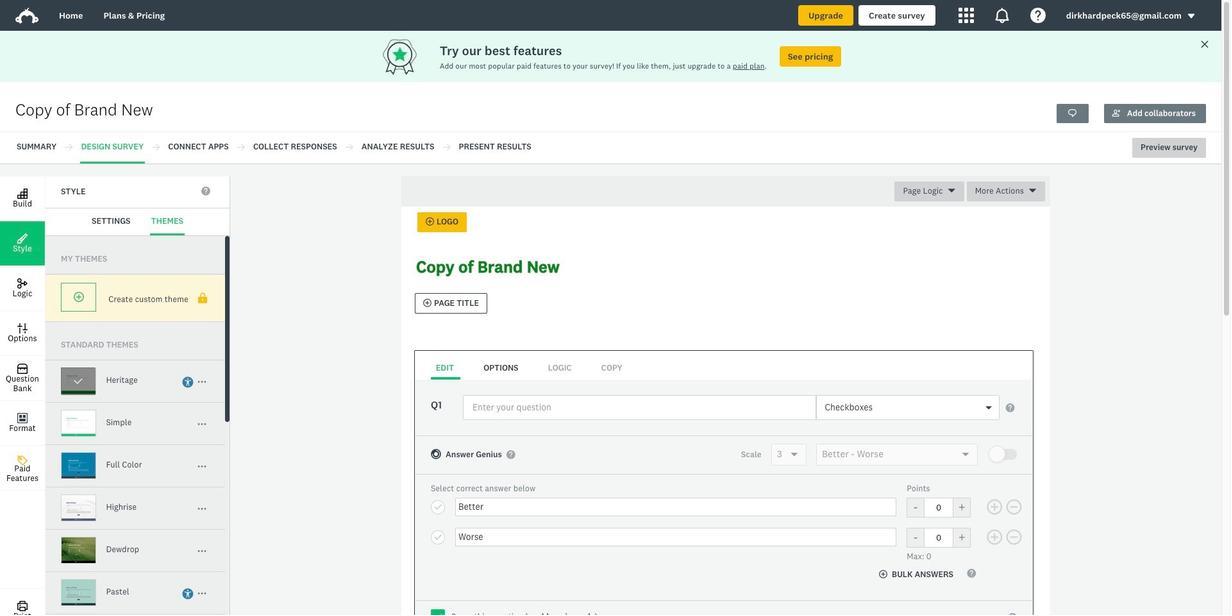 Task type: describe. For each thing, give the bounding box(es) containing it.
rewards image
[[380, 36, 440, 77]]

dropdown arrow image
[[1187, 12, 1196, 21]]



Task type: locate. For each thing, give the bounding box(es) containing it.
help icon image
[[1031, 8, 1046, 23]]

0 horizontal spatial products icon image
[[959, 8, 974, 23]]

1 products icon image from the left
[[959, 8, 974, 23]]

None text field
[[925, 498, 954, 518], [925, 528, 954, 548], [925, 498, 954, 518], [925, 528, 954, 548]]

1 horizontal spatial products icon image
[[995, 8, 1010, 23]]

2 products icon image from the left
[[995, 8, 1010, 23]]

products icon image
[[959, 8, 974, 23], [995, 8, 1010, 23]]

surveymonkey logo image
[[15, 8, 38, 24]]



Task type: vqa. For each thing, say whether or not it's contained in the screenshot.
1st Products Icon from right
yes



